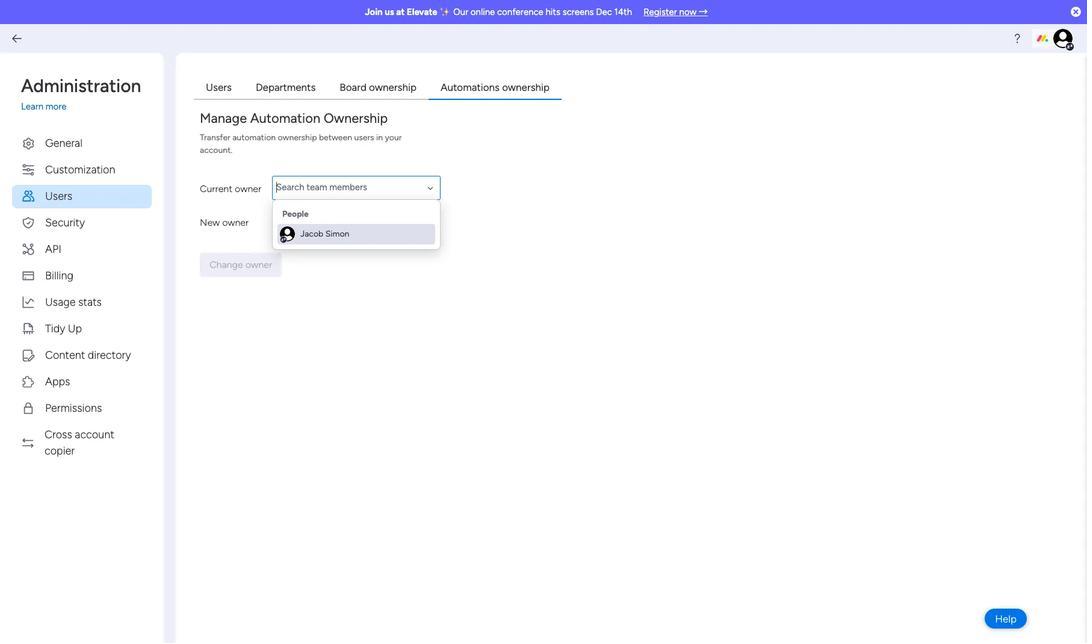 Task type: vqa. For each thing, say whether or not it's contained in the screenshot.
New
yes



Task type: locate. For each thing, give the bounding box(es) containing it.
1 vertical spatial owner
[[222, 217, 249, 228]]

customization
[[45, 163, 115, 176]]

2 horizontal spatial ownership
[[502, 81, 550, 93]]

permissions button
[[12, 397, 152, 420]]

→
[[699, 7, 708, 17]]

users
[[206, 81, 232, 93], [45, 189, 72, 203]]

board ownership link
[[328, 77, 429, 100]]

directory
[[88, 348, 131, 362]]

0 horizontal spatial ownership
[[278, 132, 317, 142]]

1 vertical spatial users
[[45, 189, 72, 203]]

help
[[996, 613, 1017, 625]]

ownership down automation
[[278, 132, 317, 142]]

ownership right board
[[369, 81, 417, 93]]

stats
[[78, 295, 102, 309]]

automations
[[441, 81, 500, 93]]

users
[[354, 132, 374, 142]]

tidy up button
[[12, 317, 152, 341]]

screens
[[563, 7, 594, 17]]

register now → link
[[644, 7, 708, 17]]

permissions
[[45, 401, 102, 415]]

owner for current owner
[[235, 183, 261, 194]]

None text field
[[272, 176, 441, 200], [272, 209, 441, 233], [272, 176, 441, 200], [272, 209, 441, 233]]

manage
[[200, 110, 247, 126]]

users up manage
[[206, 81, 232, 93]]

billing
[[45, 269, 73, 282]]

1 horizontal spatial ownership
[[369, 81, 417, 93]]

users up the security
[[45, 189, 72, 203]]

help image
[[1012, 33, 1024, 45]]

users button
[[12, 185, 152, 208]]

owner
[[235, 183, 261, 194], [222, 217, 249, 228]]

jacob simon link
[[278, 224, 435, 245]]

owner right new
[[222, 217, 249, 228]]

users link
[[194, 77, 244, 100]]

current owner
[[200, 183, 261, 194]]

usage stats button
[[12, 291, 152, 314]]

tidy up
[[45, 322, 82, 335]]

api
[[45, 242, 61, 256]]

people
[[282, 209, 309, 219]]

between
[[319, 132, 352, 142]]

us
[[385, 7, 394, 17]]

security
[[45, 216, 85, 229]]

ownership
[[369, 81, 417, 93], [502, 81, 550, 93], [278, 132, 317, 142]]

0 vertical spatial users
[[206, 81, 232, 93]]

owner right current
[[235, 183, 261, 194]]

help button
[[985, 609, 1027, 629]]

14th
[[615, 7, 632, 17]]

users inside button
[[45, 189, 72, 203]]

ownership right automations
[[502, 81, 550, 93]]

tidy
[[45, 322, 65, 335]]

transfer
[[200, 132, 231, 142]]

your
[[385, 132, 402, 142]]

0 horizontal spatial users
[[45, 189, 72, 203]]

cross account copier
[[45, 428, 114, 457]]

ownership for board ownership
[[369, 81, 417, 93]]

0 vertical spatial owner
[[235, 183, 261, 194]]

general
[[45, 136, 82, 150]]

learn more link
[[21, 100, 152, 114]]

general button
[[12, 132, 152, 155]]

copier
[[45, 444, 75, 457]]

board
[[340, 81, 367, 93]]

owner for new owner
[[222, 217, 249, 228]]

jacob simon image
[[1054, 29, 1073, 48]]

hits
[[546, 7, 561, 17]]



Task type: describe. For each thing, give the bounding box(es) containing it.
jacob
[[301, 229, 324, 239]]

content directory
[[45, 348, 131, 362]]

board ownership
[[340, 81, 417, 93]]

account
[[75, 428, 114, 441]]

register now →
[[644, 7, 708, 17]]

account.
[[200, 145, 233, 155]]

register
[[644, 7, 677, 17]]

elevate
[[407, 7, 438, 17]]

usage stats
[[45, 295, 102, 309]]

apps
[[45, 375, 70, 388]]

learn
[[21, 101, 43, 112]]

at
[[396, 7, 405, 17]]

cross
[[45, 428, 72, 441]]

administration learn more
[[21, 75, 141, 112]]

cross account copier button
[[12, 423, 152, 463]]

ownership inside manage automation ownership transfer automation ownership between users in your account.
[[278, 132, 317, 142]]

Search team members text field
[[272, 176, 441, 200]]

simon
[[326, 229, 350, 239]]

ownership for automations ownership
[[502, 81, 550, 93]]

our
[[454, 7, 469, 17]]

automations ownership
[[441, 81, 550, 93]]

customization button
[[12, 158, 152, 182]]

dec
[[596, 7, 612, 17]]

now
[[680, 7, 697, 17]]

manage automation ownership transfer automation ownership between users in your account.
[[200, 110, 402, 155]]

automation
[[233, 132, 276, 142]]

new owner
[[200, 217, 249, 228]]

automations ownership link
[[429, 77, 562, 100]]

departments
[[256, 81, 316, 93]]

apps button
[[12, 370, 152, 394]]

ownership
[[324, 110, 388, 126]]

api button
[[12, 238, 152, 261]]

online
[[471, 7, 495, 17]]

automation
[[250, 110, 321, 126]]

security button
[[12, 211, 152, 235]]

usage
[[45, 295, 76, 309]]

join us at elevate ✨ our online conference hits screens dec 14th
[[365, 7, 632, 17]]

more
[[46, 101, 67, 112]]

content
[[45, 348, 85, 362]]

administration
[[21, 75, 141, 97]]

content directory button
[[12, 344, 152, 367]]

conference
[[497, 7, 544, 17]]

new
[[200, 217, 220, 228]]

back to workspace image
[[11, 33, 23, 45]]

in
[[376, 132, 383, 142]]

up
[[68, 322, 82, 335]]

departments link
[[244, 77, 328, 100]]

join
[[365, 7, 383, 17]]

✨
[[440, 7, 451, 17]]

jacob simon
[[301, 229, 350, 239]]

1 horizontal spatial users
[[206, 81, 232, 93]]

billing button
[[12, 264, 152, 288]]

current
[[200, 183, 233, 194]]



